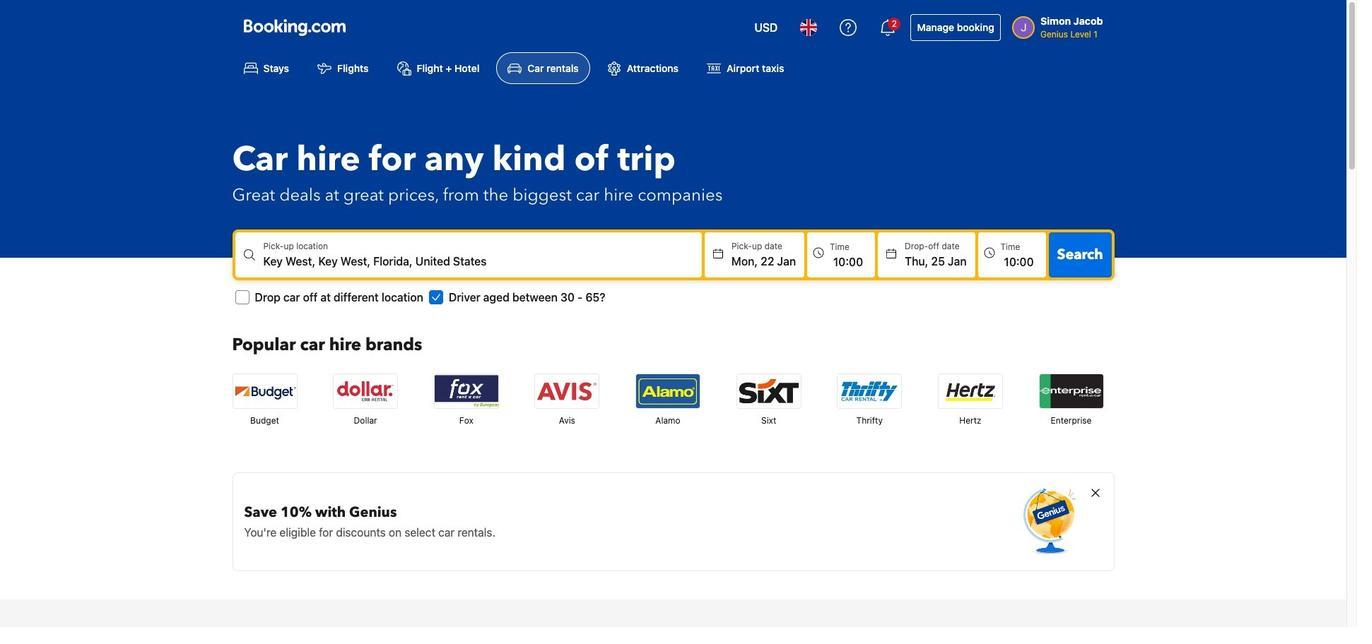 Task type: describe. For each thing, give the bounding box(es) containing it.
thrifty logo image
[[838, 375, 901, 409]]

hertz logo image
[[939, 375, 1002, 409]]

alamo logo image
[[636, 375, 700, 409]]

booking.com online hotel reservations image
[[243, 19, 345, 36]]

avis logo image
[[535, 375, 599, 409]]

dollar logo image
[[334, 375, 397, 409]]



Task type: locate. For each thing, give the bounding box(es) containing it.
sixt logo image
[[737, 375, 801, 409]]

enterprise logo image
[[1039, 375, 1103, 409]]

Pick-up location field
[[263, 253, 702, 270]]

budget logo image
[[233, 375, 297, 409]]

fox logo image
[[435, 375, 498, 409]]



Task type: vqa. For each thing, say whether or not it's contained in the screenshot.
'Two people chatting by the pool' image
no



